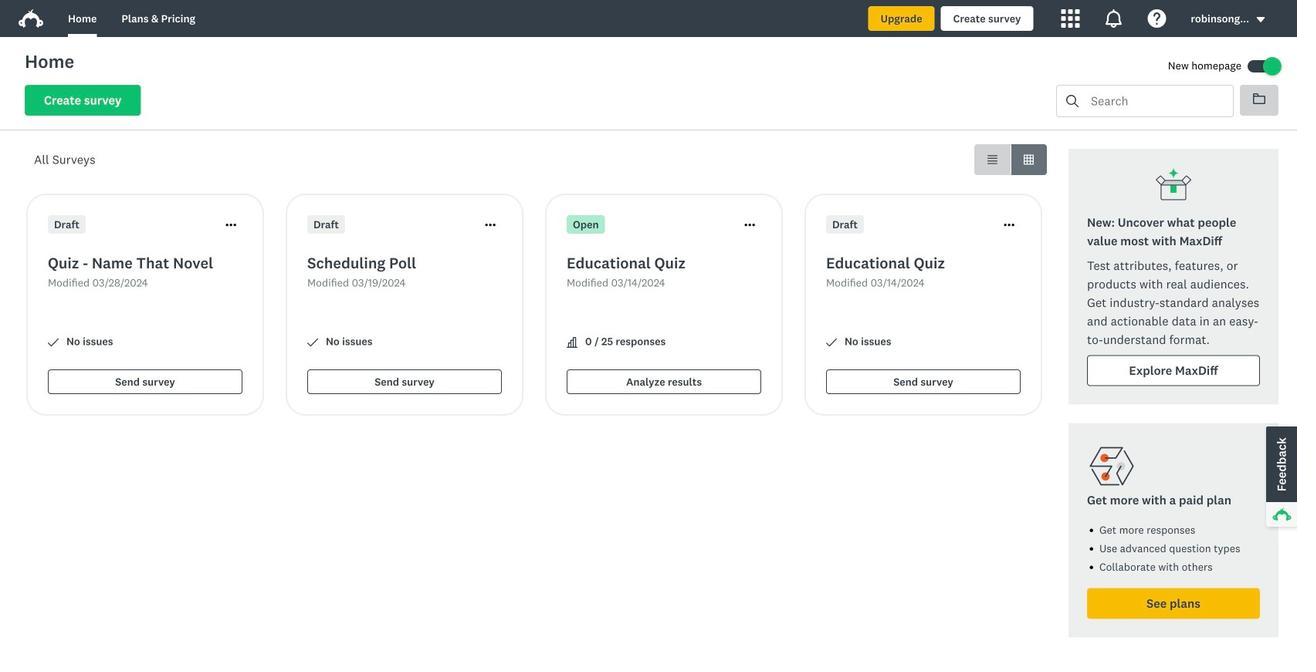 Task type: vqa. For each thing, say whether or not it's contained in the screenshot.
notification center icon
yes



Task type: describe. For each thing, give the bounding box(es) containing it.
3 no issues image from the left
[[826, 337, 837, 348]]

notification center icon image
[[1105, 9, 1123, 28]]

1 no issues image from the left
[[48, 337, 59, 348]]

help icon image
[[1148, 9, 1166, 28]]

folders image
[[1253, 93, 1266, 104]]



Task type: locate. For each thing, give the bounding box(es) containing it.
search image
[[1067, 95, 1079, 107], [1067, 95, 1079, 107]]

1 horizontal spatial no issues image
[[307, 337, 318, 348]]

2 brand logo image from the top
[[19, 9, 43, 28]]

response based pricing icon image
[[1087, 442, 1137, 492]]

no issues image
[[48, 337, 59, 348], [307, 337, 318, 348], [826, 337, 837, 348]]

1 brand logo image from the top
[[19, 6, 43, 31]]

Search text field
[[1079, 86, 1233, 117]]

dropdown arrow icon image
[[1256, 14, 1267, 25], [1257, 17, 1265, 22]]

group
[[975, 144, 1047, 175]]

response count image
[[567, 337, 578, 348], [567, 338, 578, 348]]

2 no issues image from the left
[[307, 337, 318, 348]]

brand logo image
[[19, 6, 43, 31], [19, 9, 43, 28]]

0 horizontal spatial no issues image
[[48, 337, 59, 348]]

max diff icon image
[[1155, 168, 1192, 205]]

products icon image
[[1061, 9, 1080, 28], [1061, 9, 1080, 28]]

2 horizontal spatial no issues image
[[826, 337, 837, 348]]

folders image
[[1253, 93, 1266, 105]]



